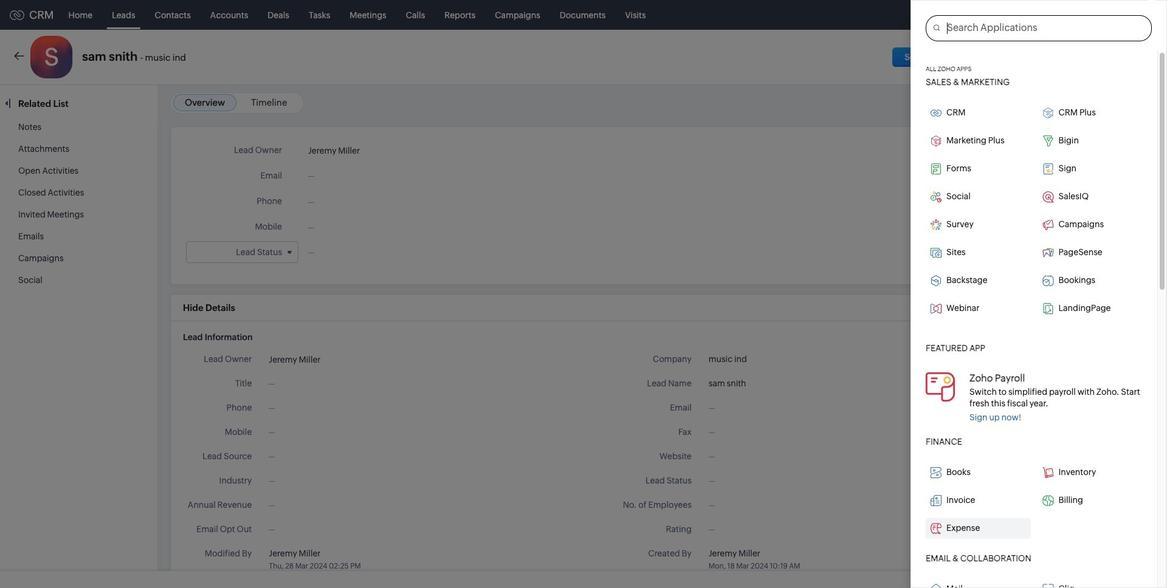 Task type: locate. For each thing, give the bounding box(es) containing it.
create menu element
[[977, 0, 1007, 29]]

calendar image
[[1039, 10, 1049, 20]]

search image
[[1014, 10, 1024, 20]]

next record image
[[1140, 53, 1148, 61]]

Search Applications text field
[[940, 16, 1152, 41]]

create menu image
[[984, 8, 999, 22]]

logo image
[[10, 10, 24, 20]]



Task type: vqa. For each thing, say whether or not it's contained in the screenshot.
list box
no



Task type: describe. For each thing, give the bounding box(es) containing it.
search element
[[1007, 0, 1032, 30]]

zoho payroll image
[[926, 373, 956, 402]]



